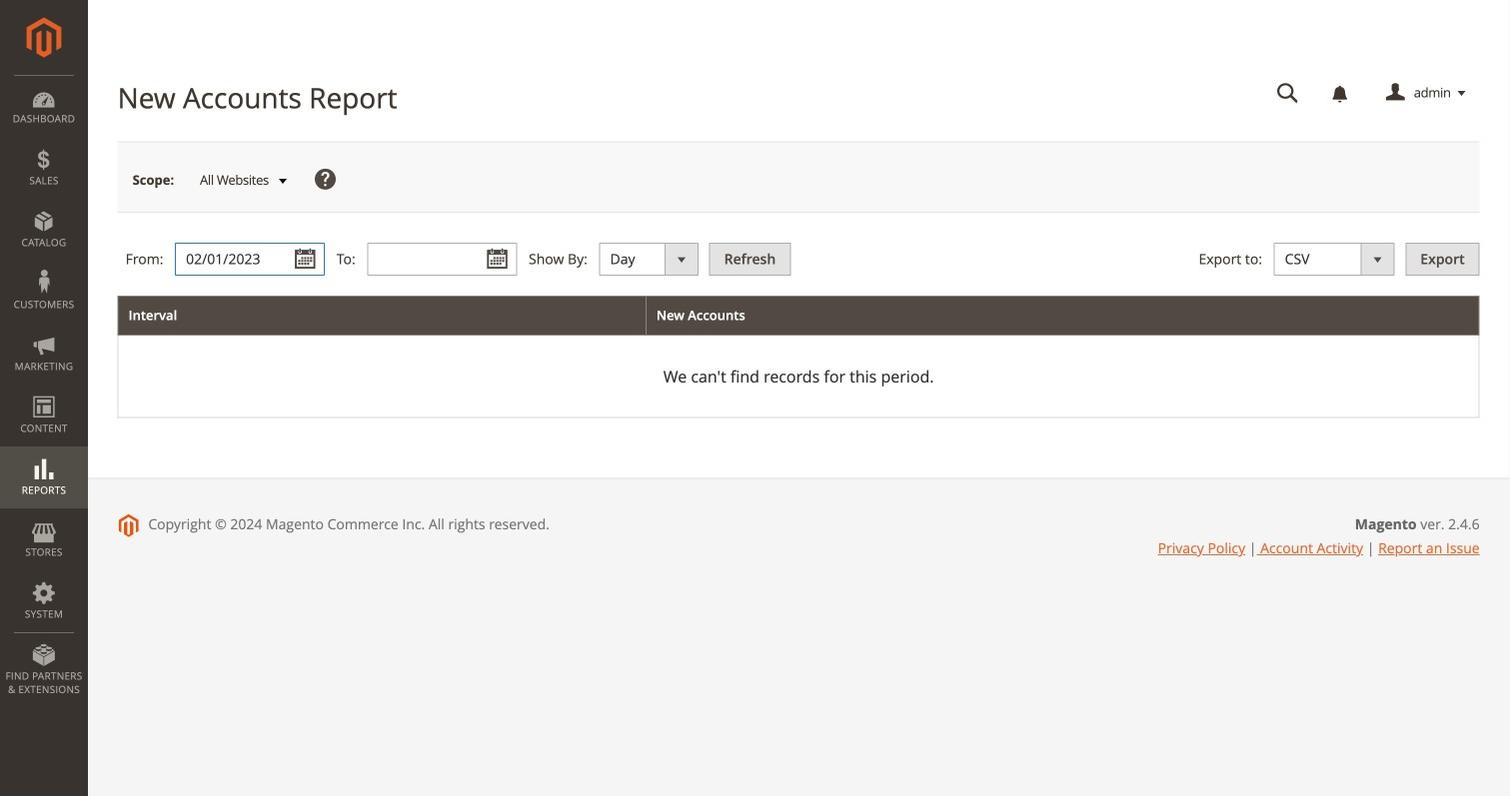 Task type: locate. For each thing, give the bounding box(es) containing it.
None text field
[[175, 243, 325, 276], [367, 243, 517, 276], [175, 243, 325, 276], [367, 243, 517, 276]]

None text field
[[1264, 76, 1314, 111]]

magento admin panel image
[[26, 17, 61, 58]]

menu bar
[[0, 75, 88, 707]]



Task type: vqa. For each thing, say whether or not it's contained in the screenshot.
To text field
no



